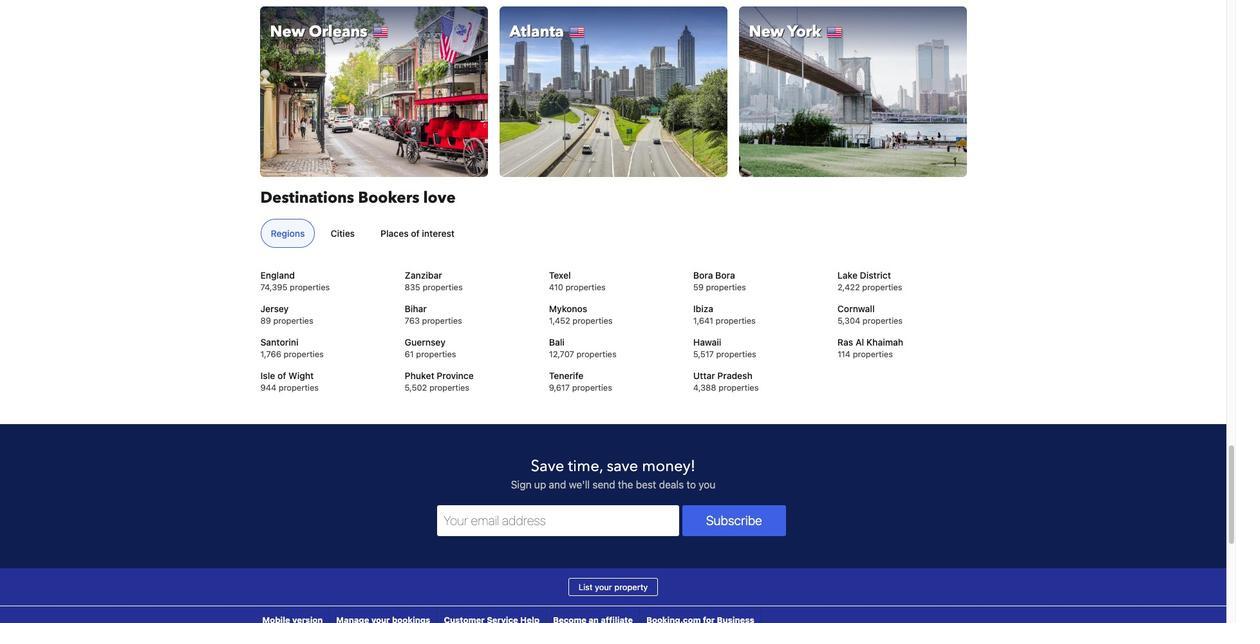 Task type: locate. For each thing, give the bounding box(es) containing it.
hawaii
[[693, 337, 721, 348]]

destinations bookers love
[[260, 187, 456, 209]]

of for isle
[[277, 370, 286, 381]]

of for places
[[411, 228, 420, 239]]

zanzibar link
[[405, 269, 533, 282]]

properties down tenerife
[[572, 383, 612, 393]]

1 horizontal spatial bora
[[715, 270, 735, 281]]

properties down guernsey
[[416, 349, 456, 360]]

of right places
[[411, 228, 420, 239]]

regions
[[271, 228, 305, 239]]

you
[[699, 479, 716, 491]]

properties up tenerife link
[[577, 349, 617, 360]]

cities button
[[320, 219, 365, 248]]

763
[[405, 316, 420, 326]]

york
[[787, 21, 821, 42]]

of
[[411, 228, 420, 239], [277, 370, 286, 381]]

properties down zanzibar
[[423, 282, 463, 293]]

ibiza link
[[693, 303, 822, 316]]

0 horizontal spatial bora
[[693, 270, 713, 281]]

74,395
[[260, 282, 287, 293]]

jersey link
[[260, 303, 389, 316]]

12,707
[[549, 349, 574, 360]]

new left york
[[749, 21, 784, 42]]

tab list
[[255, 219, 966, 249]]

hawaii link
[[693, 336, 822, 349]]

navigation
[[256, 607, 762, 623]]

pradesh
[[717, 370, 753, 381]]

love
[[423, 187, 456, 209]]

texel
[[549, 270, 571, 281]]

list
[[579, 582, 593, 593]]

jersey
[[260, 304, 289, 314]]

properties inside lake district 2,422 properties
[[862, 282, 902, 293]]

properties up khaimah
[[863, 316, 903, 326]]

bora
[[693, 270, 713, 281], [715, 270, 735, 281]]

944
[[260, 383, 276, 393]]

texel 410 properties
[[549, 270, 606, 293]]

isle of wight 944 properties
[[260, 370, 319, 393]]

santorini 1,766 properties
[[260, 337, 324, 360]]

new inside new orleans link
[[270, 21, 305, 42]]

sign
[[511, 479, 532, 491]]

properties down province in the left bottom of the page
[[429, 383, 469, 393]]

1 horizontal spatial of
[[411, 228, 420, 239]]

of right isle
[[277, 370, 286, 381]]

lake
[[838, 270, 858, 281]]

zanzibar 835 properties
[[405, 270, 463, 293]]

properties down jersey
[[273, 316, 313, 326]]

0 horizontal spatial of
[[277, 370, 286, 381]]

best
[[636, 479, 656, 491]]

england 74,395 properties
[[260, 270, 330, 293]]

properties up hawaii 5,517 properties
[[716, 316, 756, 326]]

properties down pradesh
[[719, 383, 759, 393]]

save time, save money! sign up and we'll send the best deals to you
[[511, 456, 716, 491]]

bali link
[[549, 336, 677, 349]]

new orleans link
[[259, 6, 488, 178]]

properties up wight
[[284, 349, 324, 360]]

save
[[531, 456, 564, 477]]

of inside button
[[411, 228, 420, 239]]

of inside isle of wight 944 properties
[[277, 370, 286, 381]]

isle of wight link
[[260, 370, 389, 383]]

province
[[437, 370, 474, 381]]

new left "orleans"
[[270, 21, 305, 42]]

properties inside bora bora 59 properties
[[706, 282, 746, 293]]

properties inside cornwall 5,304 properties
[[863, 316, 903, 326]]

properties down wight
[[279, 383, 319, 393]]

1 horizontal spatial new
[[749, 21, 784, 42]]

save
[[607, 456, 638, 477]]

properties inside isle of wight 944 properties
[[279, 383, 319, 393]]

list your property link
[[568, 578, 658, 596]]

bora bora link
[[693, 269, 822, 282]]

1 new from the left
[[270, 21, 305, 42]]

navigation inside save time, save money! footer
[[256, 607, 762, 623]]

89
[[260, 316, 271, 326]]

properties down khaimah
[[853, 349, 893, 360]]

atlanta link
[[499, 6, 728, 178]]

properties inside england 74,395 properties
[[290, 282, 330, 293]]

phuket province link
[[405, 370, 533, 383]]

new inside new york link
[[749, 21, 784, 42]]

new york link
[[738, 6, 967, 178]]

5,517
[[693, 349, 714, 360]]

atlanta
[[510, 21, 564, 42]]

properties up ibiza 1,641 properties
[[706, 282, 746, 293]]

destinations
[[260, 187, 354, 209]]

properties up guernsey
[[422, 316, 462, 326]]

properties inside santorini 1,766 properties
[[284, 349, 324, 360]]

deals
[[659, 479, 684, 491]]

0 horizontal spatial new
[[270, 21, 305, 42]]

mykonos 1,452 properties
[[549, 304, 613, 326]]

cornwall link
[[838, 303, 966, 316]]

guernsey
[[405, 337, 446, 348]]

114
[[838, 349, 851, 360]]

phuket province 5,502 properties
[[405, 370, 474, 393]]

bora up 59 on the right top of page
[[693, 270, 713, 281]]

properties inside bihar 763 properties
[[422, 316, 462, 326]]

ras al khaimah 114 properties
[[838, 337, 903, 360]]

subscribe button
[[682, 506, 786, 537]]

uttar pradesh link
[[693, 370, 822, 383]]

1 vertical spatial of
[[277, 370, 286, 381]]

places of interest button
[[370, 219, 465, 248]]

to
[[687, 479, 696, 491]]

properties inside bali 12,707 properties
[[577, 349, 617, 360]]

properties up mykonos
[[566, 282, 606, 293]]

subscribe
[[706, 513, 762, 528]]

bora up ibiza 1,641 properties
[[715, 270, 735, 281]]

properties inside hawaii 5,517 properties
[[716, 349, 756, 360]]

properties down district
[[862, 282, 902, 293]]

new
[[270, 21, 305, 42], [749, 21, 784, 42]]

2 new from the left
[[749, 21, 784, 42]]

santorini
[[260, 337, 298, 348]]

properties up jersey "link"
[[290, 282, 330, 293]]

0 vertical spatial of
[[411, 228, 420, 239]]

properties up pradesh
[[716, 349, 756, 360]]

cities
[[331, 228, 355, 239]]

properties down mykonos
[[573, 316, 613, 326]]



Task type: describe. For each thing, give the bounding box(es) containing it.
uttar pradesh 4,388 properties
[[693, 370, 759, 393]]

bihar link
[[405, 303, 533, 316]]

al
[[856, 337, 864, 348]]

orleans
[[309, 21, 367, 42]]

tenerife link
[[549, 370, 677, 383]]

410
[[549, 282, 563, 293]]

khaimah
[[866, 337, 903, 348]]

properties inside guernsey 61 properties
[[416, 349, 456, 360]]

england
[[260, 270, 295, 281]]

new for new york
[[749, 21, 784, 42]]

places
[[381, 228, 409, 239]]

guernsey 61 properties
[[405, 337, 456, 360]]

ras al khaimah link
[[838, 336, 966, 349]]

1,766
[[260, 349, 281, 360]]

cornwall 5,304 properties
[[838, 304, 903, 326]]

properties inside ibiza 1,641 properties
[[716, 316, 756, 326]]

isle
[[260, 370, 275, 381]]

zanzibar
[[405, 270, 442, 281]]

tenerife
[[549, 370, 584, 381]]

ibiza
[[693, 304, 713, 314]]

district
[[860, 270, 891, 281]]

phuket
[[405, 370, 434, 381]]

1,452
[[549, 316, 570, 326]]

bora bora 59 properties
[[693, 270, 746, 293]]

property
[[614, 582, 648, 593]]

Your email address email field
[[437, 506, 679, 537]]

properties inside the ras al khaimah 114 properties
[[853, 349, 893, 360]]

2 bora from the left
[[715, 270, 735, 281]]

we'll
[[569, 479, 590, 491]]

the
[[618, 479, 633, 491]]

time,
[[568, 456, 603, 477]]

5,304
[[838, 316, 860, 326]]

guernsey link
[[405, 336, 533, 349]]

england link
[[260, 269, 389, 282]]

bihar
[[405, 304, 427, 314]]

1,641
[[693, 316, 713, 326]]

lake district link
[[838, 269, 966, 282]]

new orleans
[[270, 21, 367, 42]]

properties inside jersey 89 properties
[[273, 316, 313, 326]]

tab list containing regions
[[255, 219, 966, 249]]

9,617
[[549, 383, 570, 393]]

new for new orleans
[[270, 21, 305, 42]]

2,422
[[838, 282, 860, 293]]

list your property
[[579, 582, 648, 593]]

uttar
[[693, 370, 715, 381]]

new york
[[749, 21, 821, 42]]

bali 12,707 properties
[[549, 337, 617, 360]]

mykonos link
[[549, 303, 677, 316]]

properties inside uttar pradesh 4,388 properties
[[719, 383, 759, 393]]

4,388
[[693, 383, 716, 393]]

properties inside texel 410 properties
[[566, 282, 606, 293]]

ibiza 1,641 properties
[[693, 304, 756, 326]]

properties inside tenerife 9,617 properties
[[572, 383, 612, 393]]

59
[[693, 282, 704, 293]]

regions button
[[260, 219, 315, 248]]

up
[[534, 479, 546, 491]]

bookers
[[358, 187, 419, 209]]

properties inside the mykonos 1,452 properties
[[573, 316, 613, 326]]

properties inside "zanzibar 835 properties"
[[423, 282, 463, 293]]

your
[[595, 582, 612, 593]]

save time, save money! footer
[[0, 424, 1226, 623]]

properties inside phuket province 5,502 properties
[[429, 383, 469, 393]]

bihar 763 properties
[[405, 304, 462, 326]]

wight
[[289, 370, 314, 381]]

1 bora from the left
[[693, 270, 713, 281]]

jersey 89 properties
[[260, 304, 313, 326]]

lake district 2,422 properties
[[838, 270, 902, 293]]

61
[[405, 349, 414, 360]]

send
[[593, 479, 615, 491]]

5,502
[[405, 383, 427, 393]]

tenerife 9,617 properties
[[549, 370, 612, 393]]

bali
[[549, 337, 565, 348]]

money!
[[642, 456, 696, 477]]

835
[[405, 282, 420, 293]]

places of interest
[[381, 228, 455, 239]]



Task type: vqa. For each thing, say whether or not it's contained in the screenshot.
bur dubai, dubai for Excellent
no



